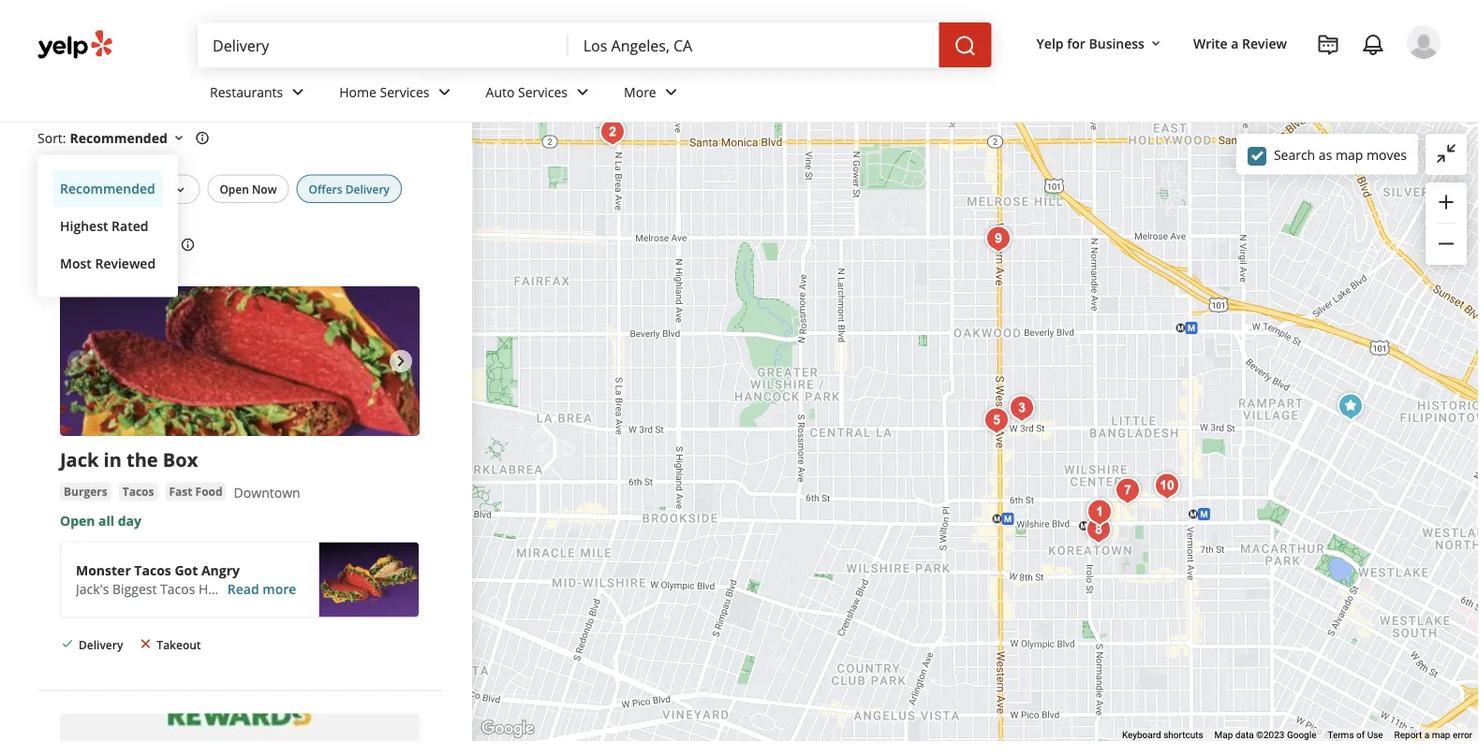 Task type: describe. For each thing, give the bounding box(es) containing it.
map for error
[[1432, 730, 1450, 741]]

new
[[278, 581, 306, 598]]

highest
[[60, 217, 108, 235]]

fast food
[[169, 484, 223, 500]]

jack in the box
[[60, 447, 198, 472]]

16 close v2 image
[[138, 637, 153, 652]]

terms of use
[[1328, 730, 1383, 741]]

top
[[37, 59, 79, 91]]

home services
[[339, 83, 429, 101]]

delivery right 16 checkmark v2 image
[[79, 637, 123, 653]]

1
[[84, 182, 90, 195]]

24 chevron down v2 image for more
[[660, 81, 683, 103]]

for
[[1067, 34, 1085, 52]]

jack in the box link
[[60, 447, 198, 472]]

moves
[[1367, 146, 1407, 164]]

notifications image
[[1362, 34, 1384, 56]]

burgers link
[[60, 483, 111, 501]]

search
[[1274, 146, 1315, 164]]

0 horizontal spatial restaurants link
[[92, 44, 160, 59]]

rated
[[112, 217, 148, 235]]

none field near
[[583, 35, 924, 55]]

business categories element
[[195, 67, 1441, 122]]

sort:
[[37, 129, 66, 147]]

next image
[[390, 350, 412, 373]]

all
[[98, 512, 114, 530]]

highest rated button
[[52, 207, 163, 245]]

slideshow element
[[60, 286, 420, 436]]

reviewed
[[95, 255, 156, 272]]

map region
[[372, 0, 1478, 742]]

the
[[126, 447, 158, 472]]

error
[[1453, 730, 1472, 741]]

business
[[1089, 34, 1145, 52]]

home
[[339, 83, 376, 101]]

open for open now
[[220, 181, 249, 197]]

search as map moves
[[1274, 146, 1407, 164]]

los
[[319, 59, 355, 91]]

report a map error
[[1394, 730, 1472, 741]]

Near text field
[[583, 35, 924, 55]]

box
[[163, 447, 198, 472]]

open now button
[[207, 175, 289, 203]]

report a map error link
[[1394, 730, 1472, 741]]

jack's
[[76, 581, 109, 598]]

sponsored results
[[37, 234, 177, 256]]

top 10 best delivery near los angeles, california
[[37, 59, 355, 121]]

google
[[1287, 730, 1316, 741]]

keyboard
[[1122, 730, 1161, 741]]

more
[[624, 83, 656, 101]]

fast
[[169, 484, 192, 500]]

yelp for yelp 'link' at the top of page
[[37, 44, 62, 59]]

shortcuts
[[1163, 730, 1203, 741]]

keyboard shortcuts
[[1122, 730, 1203, 741]]

hae ha heng thai bistro image
[[978, 402, 1015, 440]]

write a review link
[[1186, 26, 1294, 60]]

1 all
[[84, 181, 112, 197]]

recommended button
[[52, 170, 163, 207]]

write a review
[[1193, 34, 1287, 52]]

yelp link
[[37, 44, 62, 59]]

most reviewed
[[60, 255, 156, 272]]

monster tacos got angry
[[76, 562, 240, 580]]

24 chevron down v2 image
[[433, 81, 456, 103]]

falafel corner image
[[1080, 512, 1117, 549]]

now
[[252, 181, 277, 197]]

auto services link
[[471, 67, 609, 122]]

none field find
[[213, 35, 553, 55]]

sponsored
[[37, 234, 119, 256]]

map for moves
[[1336, 146, 1363, 164]]

24 chevron down v2 image for restaurants
[[287, 81, 309, 103]]

all
[[98, 181, 112, 197]]

home services link
[[324, 67, 471, 122]]

open for open all day
[[60, 512, 95, 530]]

report
[[1394, 730, 1422, 741]]

16 info v2 image
[[180, 237, 195, 252]]

services for auto services
[[518, 83, 568, 101]]

Find text field
[[213, 35, 553, 55]]

a for report
[[1424, 730, 1429, 741]]

yelp for business button
[[1029, 26, 1171, 60]]

friend
[[309, 581, 348, 598]]

collapse map image
[[1435, 142, 1457, 165]]

keyboard shortcuts button
[[1122, 729, 1203, 742]]

©2023
[[1256, 730, 1285, 741]]

near
[[260, 59, 314, 91]]

of
[[1356, 730, 1365, 741]]

10
[[84, 59, 106, 91]]

16 filter v2 image
[[53, 182, 68, 197]]

yelp for business
[[1036, 34, 1145, 52]]

zoom out image
[[1435, 233, 1457, 255]]

1 vertical spatial tacos
[[134, 562, 171, 580]]

louders image
[[1109, 473, 1146, 510]]

16 chevron down v2 image
[[1148, 36, 1163, 51]]

fast food link
[[165, 483, 226, 501]]

2 vertical spatial tacos
[[160, 581, 195, 598]]

use
[[1367, 730, 1383, 741]]

delivery link
[[190, 44, 236, 59]]



Task type: vqa. For each thing, say whether or not it's contained in the screenshot.
24 chevron down v2 icon within the Auto Services link
yes



Task type: locate. For each thing, give the bounding box(es) containing it.
most
[[60, 255, 92, 272]]

16 info v2 image
[[195, 131, 210, 146]]

auto
[[486, 83, 515, 101]]

1 horizontal spatial services
[[518, 83, 568, 101]]

2 horizontal spatial 24 chevron down v2 image
[[660, 81, 683, 103]]

recommended
[[70, 129, 168, 147], [60, 180, 155, 198]]

delivery inside "top 10 best delivery near los angeles, california"
[[164, 59, 256, 91]]

bob b. image
[[1407, 25, 1441, 59]]

more
[[263, 581, 296, 598]]

jack
[[60, 447, 99, 472]]

0 horizontal spatial none field
[[213, 35, 553, 55]]

angry
[[201, 562, 240, 580]]

more link
[[609, 67, 698, 122]]

1 vertical spatial map
[[1432, 730, 1450, 741]]

2 vertical spatial a
[[1424, 730, 1429, 741]]

california
[[139, 89, 250, 121]]

group
[[1426, 183, 1467, 265]]

24 chevron down v2 image
[[287, 81, 309, 103], [571, 81, 594, 103], [660, 81, 683, 103]]

services inside 'home services' link
[[380, 83, 429, 101]]

tacos up biggest
[[134, 562, 171, 580]]

16 checkmark v2 image
[[60, 637, 75, 652]]

0 vertical spatial restaurants link
[[92, 44, 160, 59]]

0 vertical spatial recommended
[[70, 129, 168, 147]]

yelp left 10
[[37, 44, 62, 59]]

delivery inside button
[[345, 181, 390, 197]]

takeout
[[157, 637, 201, 653]]

open now
[[220, 181, 277, 197]]

have
[[199, 581, 229, 598]]

recommended for recommended popup button
[[70, 129, 168, 147]]

read more
[[227, 581, 296, 598]]

open
[[220, 181, 249, 197], [60, 512, 95, 530]]

monster
[[76, 562, 131, 580]]

0 horizontal spatial a
[[233, 581, 240, 598]]

previous image
[[67, 350, 90, 373]]

services inside auto services link
[[518, 83, 568, 101]]

terms of use link
[[1328, 730, 1383, 741]]

delivery up 16 info v2 icon
[[164, 59, 256, 91]]

a right write
[[1231, 34, 1239, 52]]

1 24 chevron down v2 image from the left
[[287, 81, 309, 103]]

0 vertical spatial tacos
[[122, 484, 154, 500]]

lan noodle image
[[594, 114, 631, 151]]

1 horizontal spatial yelp
[[1036, 34, 1064, 52]]

1 16 chevron right v2 image from the left
[[69, 45, 84, 60]]

24 chevron down v2 image inside more link
[[660, 81, 683, 103]]

offers delivery
[[309, 181, 390, 197]]

yelp left for
[[1036, 34, 1064, 52]]

0 horizontal spatial yelp
[[37, 44, 62, 59]]

a
[[1231, 34, 1239, 52], [233, 581, 240, 598], [1424, 730, 1429, 741]]

burgers button
[[60, 483, 111, 501]]

restaurants up angeles, in the top left of the page
[[92, 44, 160, 59]]

0 vertical spatial restaurants
[[92, 44, 160, 59]]

tacos button
[[119, 483, 158, 501]]

restaurants inside business categories "element"
[[210, 83, 283, 101]]

3 24 chevron down v2 image from the left
[[660, 81, 683, 103]]

16 chevron right v2 image for delivery
[[168, 45, 183, 60]]

16 chevron right v2 image
[[69, 45, 84, 60], [168, 45, 183, 60]]

gogigo station image
[[980, 221, 1017, 258]]

1 horizontal spatial open
[[220, 181, 249, 197]]

0 horizontal spatial 16 chevron right v2 image
[[69, 45, 84, 60]]

zoom in image
[[1435, 191, 1457, 214]]

jack's biggest tacos have a spicy new friend
[[76, 581, 348, 598]]

0 horizontal spatial open
[[60, 512, 95, 530]]

services left 24 chevron down v2 icon at left top
[[380, 83, 429, 101]]

recommended for recommended button
[[60, 180, 155, 198]]

24 chevron down v2 image up "lan noodle" image
[[571, 81, 594, 103]]

1 vertical spatial a
[[233, 581, 240, 598]]

downtown
[[234, 484, 300, 501]]

brothers sandwich shop image
[[1148, 468, 1186, 505]]

0 horizontal spatial restaurants
[[92, 44, 160, 59]]

offers
[[309, 181, 342, 197]]

none field up home services
[[213, 35, 553, 55]]

2 services from the left
[[518, 83, 568, 101]]

open all day
[[60, 512, 141, 530]]

yelp
[[1036, 34, 1064, 52], [37, 44, 62, 59]]

1 horizontal spatial 24 chevron down v2 image
[[571, 81, 594, 103]]

2 none field from the left
[[583, 35, 924, 55]]

price: image
[[173, 182, 188, 197]]

tacos link
[[119, 483, 158, 501]]

recommended inside button
[[60, 180, 155, 198]]

1 horizontal spatial a
[[1231, 34, 1239, 52]]

0 vertical spatial a
[[1231, 34, 1239, 52]]

projects image
[[1317, 34, 1339, 56]]

0 horizontal spatial services
[[380, 83, 429, 101]]

map data ©2023 google
[[1214, 730, 1316, 741]]

recommended button
[[70, 129, 186, 147]]

None search field
[[198, 22, 995, 67]]

none field up business categories "element"
[[583, 35, 924, 55]]

tacos
[[122, 484, 154, 500], [134, 562, 171, 580], [160, 581, 195, 598]]

a right have
[[233, 581, 240, 598]]

in
[[104, 447, 122, 472]]

fast food button
[[165, 483, 226, 501]]

yelp for yelp for business
[[1036, 34, 1064, 52]]

1 horizontal spatial map
[[1432, 730, 1450, 741]]

highest rated
[[60, 217, 148, 235]]

services right auto
[[518, 83, 568, 101]]

0 vertical spatial open
[[220, 181, 249, 197]]

search image
[[954, 35, 977, 57]]

1 horizontal spatial restaurants
[[210, 83, 283, 101]]

tacos down got
[[160, 581, 195, 598]]

spicy
[[244, 581, 275, 598]]

2 24 chevron down v2 image from the left
[[571, 81, 594, 103]]

delivery up the california in the top left of the page
[[190, 44, 236, 59]]

1 none field from the left
[[213, 35, 553, 55]]

2 16 chevron right v2 image from the left
[[168, 45, 183, 60]]

map left the error
[[1432, 730, 1450, 741]]

restaurants link
[[92, 44, 160, 59], [195, 67, 324, 122]]

1 vertical spatial restaurants link
[[195, 67, 324, 122]]

tacos inside button
[[122, 484, 154, 500]]

open left "now"
[[220, 181, 249, 197]]

review
[[1242, 34, 1287, 52]]

tacos up day
[[122, 484, 154, 500]]

most reviewed button
[[52, 245, 163, 282]]

1 horizontal spatial none field
[[583, 35, 924, 55]]

open inside open now button
[[220, 181, 249, 197]]

1 horizontal spatial restaurants link
[[195, 67, 324, 122]]

24 chevron down v2 image inside auto services link
[[571, 81, 594, 103]]

map
[[1214, 730, 1233, 741]]

1 vertical spatial restaurants
[[210, 83, 283, 101]]

recommended up "highest rated" button at the top left of page
[[60, 180, 155, 198]]

delivery right offers
[[345, 181, 390, 197]]

restaurants link up angeles, in the top left of the page
[[92, 44, 160, 59]]

16 chevron right v2 image left delivery link
[[168, 45, 183, 60]]

data
[[1235, 730, 1254, 741]]

open left all
[[60, 512, 95, 530]]

16 chevron right v2 image for restaurants
[[69, 45, 84, 60]]

google image
[[477, 717, 539, 742]]

biggest
[[112, 581, 157, 598]]

1 horizontal spatial 16 chevron right v2 image
[[168, 45, 183, 60]]

terms
[[1328, 730, 1354, 741]]

24 chevron down v2 image left the los at the left top of page
[[287, 81, 309, 103]]

day
[[118, 512, 141, 530]]

0 vertical spatial map
[[1336, 146, 1363, 164]]

24 chevron down v2 image for auto services
[[571, 81, 594, 103]]

user actions element
[[1021, 23, 1467, 139]]

1 services from the left
[[380, 83, 429, 101]]

1 vertical spatial recommended
[[60, 180, 155, 198]]

2 horizontal spatial a
[[1424, 730, 1429, 741]]

auto services
[[486, 83, 568, 101]]

taco bell image
[[1332, 388, 1369, 426]]

read
[[227, 581, 259, 598]]

0 horizontal spatial map
[[1336, 146, 1363, 164]]

map
[[1336, 146, 1363, 164], [1432, 730, 1450, 741]]

map right as
[[1336, 146, 1363, 164]]

restaurants link down delivery link
[[195, 67, 324, 122]]

as
[[1319, 146, 1332, 164]]

0 horizontal spatial 24 chevron down v2 image
[[287, 81, 309, 103]]

24 chevron down v2 image right more
[[660, 81, 683, 103]]

restaurants
[[92, 44, 160, 59], [210, 83, 283, 101]]

egg tuck image
[[1081, 494, 1118, 532]]

16 chevron right v2 image right yelp 'link' at the top of page
[[69, 45, 84, 60]]

got
[[175, 562, 198, 580]]

angeles,
[[37, 89, 135, 121]]

recommended down angeles, in the top left of the page
[[70, 129, 168, 147]]

results
[[122, 234, 177, 256]]

16 chevron down v2 image
[[171, 131, 186, 146]]

services for home services
[[380, 83, 429, 101]]

offers delivery button
[[296, 175, 402, 203]]

1 vertical spatial open
[[60, 512, 95, 530]]

a right report
[[1424, 730, 1429, 741]]

restaurants down delivery link
[[210, 83, 283, 101]]

burgers
[[64, 484, 107, 500]]

food
[[195, 484, 223, 500]]

write
[[1193, 34, 1228, 52]]

zzamong image
[[1003, 390, 1041, 428]]

yelp inside button
[[1036, 34, 1064, 52]]

a for write
[[1231, 34, 1239, 52]]

None field
[[213, 35, 553, 55], [583, 35, 924, 55]]

filters group
[[37, 175, 406, 204]]



